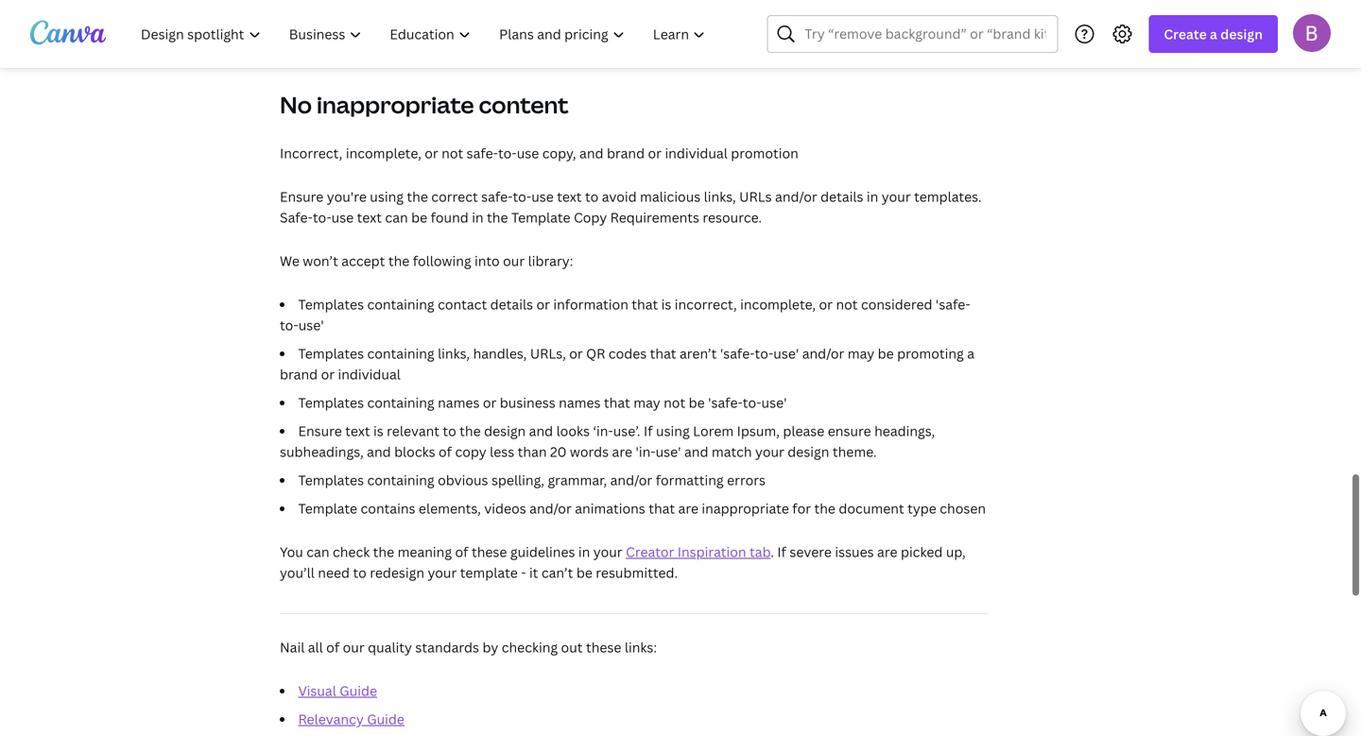 Task type: locate. For each thing, give the bounding box(es) containing it.
0 horizontal spatial using
[[370, 188, 404, 206]]

1 vertical spatial ensure
[[298, 422, 342, 440]]

design down please
[[788, 443, 830, 461]]

1 vertical spatial to
[[443, 422, 457, 440]]

0 vertical spatial inappropriate
[[317, 89, 474, 120]]

0 vertical spatial ensure
[[280, 188, 324, 206]]

names up copy
[[438, 394, 480, 412]]

1 horizontal spatial links,
[[704, 188, 736, 206]]

is left 'incorrect,'
[[662, 296, 672, 313]]

checking
[[502, 639, 558, 657]]

of left copy
[[439, 443, 452, 461]]

of right all
[[326, 639, 340, 657]]

be left found
[[411, 209, 428, 226]]

to- inside templates containing links, handles, urls, or qr codes that aren't 'safe-to-use' and/or may be promoting a brand or individual
[[755, 345, 774, 363]]

creator inspiration tab link
[[626, 543, 771, 561]]

1 vertical spatial use
[[532, 188, 554, 206]]

no
[[280, 89, 312, 120]]

are down the use'.
[[612, 443, 633, 461]]

1 horizontal spatial individual
[[665, 144, 728, 162]]

0 horizontal spatial a
[[968, 345, 975, 363]]

to- right aren't
[[755, 345, 774, 363]]

using left lorem
[[656, 422, 690, 440]]

the up redesign
[[373, 543, 394, 561]]

0 vertical spatial 'safe-
[[936, 296, 971, 313]]

a
[[1210, 25, 1218, 43], [968, 345, 975, 363]]

it
[[530, 564, 538, 582]]

that up codes
[[632, 296, 658, 313]]

3 templates from the top
[[298, 394, 364, 412]]

if right the .
[[778, 543, 787, 561]]

0 vertical spatial are
[[612, 443, 633, 461]]

1 horizontal spatial details
[[821, 188, 864, 206]]

1 vertical spatial not
[[836, 296, 858, 313]]

are right 'issues'
[[878, 543, 898, 561]]

of
[[439, 443, 452, 461], [455, 543, 469, 561], [326, 639, 340, 657]]

details right the contact
[[490, 296, 533, 313]]

1 vertical spatial in
[[472, 209, 484, 226]]

'safe- up promoting
[[936, 296, 971, 313]]

to inside . if severe issues are picked up, you'll need to redesign your template - it can't be resubmitted.
[[353, 564, 367, 582]]

the up copy
[[460, 422, 481, 440]]

brand
[[607, 144, 645, 162], [280, 365, 318, 383]]

and/or up please
[[803, 345, 845, 363]]

or down no inappropriate content
[[425, 144, 439, 162]]

correct
[[431, 188, 478, 206]]

0 horizontal spatial to
[[353, 564, 367, 582]]

template up check
[[298, 500, 358, 518]]

be left promoting
[[878, 345, 894, 363]]

use
[[517, 144, 539, 162], [532, 188, 554, 206], [332, 209, 354, 226]]

1 horizontal spatial design
[[788, 443, 830, 461]]

1 vertical spatial links,
[[438, 345, 470, 363]]

can up "we won't accept the following into our library:"
[[385, 209, 408, 226]]

using
[[370, 188, 404, 206], [656, 422, 690, 440]]

0 horizontal spatial are
[[612, 443, 633, 461]]

that down formatting at the bottom of the page
[[649, 500, 675, 518]]

2 vertical spatial not
[[664, 394, 686, 412]]

or up subheadings,
[[321, 365, 335, 383]]

ensure for you're
[[280, 188, 324, 206]]

1 vertical spatial if
[[778, 543, 787, 561]]

2 horizontal spatial design
[[1221, 25, 1263, 43]]

is left relevant
[[374, 422, 384, 440]]

use' down won't
[[299, 316, 324, 334]]

0 vertical spatial links,
[[704, 188, 736, 206]]

1 vertical spatial individual
[[338, 365, 401, 383]]

2 vertical spatial 'safe-
[[708, 394, 743, 412]]

the left the correct at left
[[407, 188, 428, 206]]

0 horizontal spatial incomplete,
[[346, 144, 422, 162]]

1 vertical spatial text
[[357, 209, 382, 226]]

and/or
[[775, 188, 818, 206], [803, 345, 845, 363], [611, 471, 653, 489], [530, 500, 572, 518]]

safe-
[[467, 144, 498, 162], [481, 188, 513, 206]]

that up the use'.
[[604, 394, 631, 412]]

links, left the handles,
[[438, 345, 470, 363]]

a right create
[[1210, 25, 1218, 43]]

0 vertical spatial can
[[385, 209, 408, 226]]

may down considered
[[848, 345, 875, 363]]

information
[[554, 296, 629, 313]]

ensure up safe-
[[280, 188, 324, 206]]

that
[[632, 296, 658, 313], [650, 345, 677, 363], [604, 394, 631, 412], [649, 500, 675, 518]]

or left business on the left
[[483, 394, 497, 412]]

1 vertical spatial can
[[307, 543, 330, 561]]

ensure inside ensure text is relevant to the design and looks 'in-use'. if using lorem ipsum, please ensure headings, subheadings, and blocks of copy less than 20 words are 'in-use' and match your design theme.
[[298, 422, 342, 440]]

4 containing from the top
[[367, 471, 435, 489]]

that for may
[[604, 394, 631, 412]]

2 horizontal spatial not
[[836, 296, 858, 313]]

all
[[308, 639, 323, 657]]

'safe- inside templates containing links, handles, urls, or qr codes that aren't 'safe-to-use' and/or may be promoting a brand or individual
[[720, 345, 755, 363]]

incomplete, up you're
[[346, 144, 422, 162]]

1 vertical spatial a
[[968, 345, 975, 363]]

not inside the templates containing contact details or information that is incorrect, incomplete, or not considered 'safe- to-use'
[[836, 296, 858, 313]]

blocks
[[394, 443, 436, 461]]

0 horizontal spatial inappropriate
[[317, 89, 474, 120]]

subheadings,
[[280, 443, 364, 461]]

to inside ensure text is relevant to the design and looks 'in-use'. if using lorem ipsum, please ensure headings, subheadings, and blocks of copy less than 20 words are 'in-use' and match your design theme.
[[443, 422, 457, 440]]

containing
[[367, 296, 435, 313], [367, 345, 435, 363], [367, 394, 435, 412], [367, 471, 435, 489]]

1 containing from the top
[[367, 296, 435, 313]]

guide up 'relevancy guide'
[[340, 682, 377, 700]]

. if severe issues are picked up, you'll need to redesign your template - it can't be resubmitted.
[[280, 543, 966, 582]]

0 vertical spatial design
[[1221, 25, 1263, 43]]

names up looks
[[559, 394, 601, 412]]

business
[[500, 394, 556, 412]]

design
[[1221, 25, 1263, 43], [484, 422, 526, 440], [788, 443, 830, 461]]

using inside ensure you're using the correct safe-to-use text to avoid malicious links, urls and/or details in your templates. safe-to-use text can be found in the template copy requirements resource.
[[370, 188, 404, 206]]

2 vertical spatial to
[[353, 564, 367, 582]]

0 vertical spatial of
[[439, 443, 452, 461]]

0 horizontal spatial these
[[472, 543, 507, 561]]

0 horizontal spatial of
[[326, 639, 340, 657]]

design up less
[[484, 422, 526, 440]]

visual guide link
[[298, 682, 377, 700]]

1 horizontal spatial if
[[778, 543, 787, 561]]

0 vertical spatial to
[[585, 188, 599, 206]]

resource.
[[703, 209, 762, 226]]

inappropriate down errors
[[702, 500, 789, 518]]

1 horizontal spatial a
[[1210, 25, 1218, 43]]

a right promoting
[[968, 345, 975, 363]]

0 vertical spatial template
[[512, 209, 571, 226]]

to inside ensure you're using the correct safe-to-use text to avoid malicious links, urls and/or details in your templates. safe-to-use text can be found in the template copy requirements resource.
[[585, 188, 599, 206]]

Try "remove background" or "brand kit" search field
[[805, 16, 1046, 52]]

picked
[[901, 543, 943, 561]]

incomplete, inside the templates containing contact details or information that is incorrect, incomplete, or not considered 'safe- to-use'
[[741, 296, 816, 313]]

use' inside templates containing links, handles, urls, or qr codes that aren't 'safe-to-use' and/or may be promoting a brand or individual
[[774, 345, 799, 363]]

0 vertical spatial not
[[442, 144, 464, 162]]

these right out
[[586, 639, 622, 657]]

1 vertical spatial inappropriate
[[702, 500, 789, 518]]

text up subheadings,
[[345, 422, 370, 440]]

ensure you're using the correct safe-to-use text to avoid malicious links, urls and/or details in your templates. safe-to-use text can be found in the template copy requirements resource.
[[280, 188, 982, 226]]

1 horizontal spatial may
[[848, 345, 875, 363]]

safe- up the correct at left
[[467, 144, 498, 162]]

0 vertical spatial brand
[[607, 144, 645, 162]]

text
[[557, 188, 582, 206], [357, 209, 382, 226], [345, 422, 370, 440]]

your up resubmitted. on the left
[[594, 543, 623, 561]]

individual
[[665, 144, 728, 162], [338, 365, 401, 383]]

less
[[490, 443, 515, 461]]

1 horizontal spatial of
[[439, 443, 452, 461]]

these
[[472, 543, 507, 561], [586, 639, 622, 657]]

1 vertical spatial of
[[455, 543, 469, 561]]

0 vertical spatial may
[[848, 345, 875, 363]]

individual up relevant
[[338, 365, 401, 383]]

your left templates.
[[882, 188, 911, 206]]

of up template
[[455, 543, 469, 561]]

names
[[438, 394, 480, 412], [559, 394, 601, 412]]

0 horizontal spatial may
[[634, 394, 661, 412]]

incorrect, incomplete, or not safe-to-use copy, and brand or individual promotion
[[280, 144, 799, 162]]

design right create
[[1221, 25, 1263, 43]]

'safe- right aren't
[[720, 345, 755, 363]]

2 names from the left
[[559, 394, 601, 412]]

2 horizontal spatial are
[[878, 543, 898, 561]]

0 vertical spatial in
[[867, 188, 879, 206]]

individual up malicious
[[665, 144, 728, 162]]

guide for relevancy guide
[[367, 711, 405, 729]]

to- inside the templates containing contact details or information that is incorrect, incomplete, or not considered 'safe- to-use'
[[280, 316, 299, 334]]

text inside ensure text is relevant to the design and looks 'in-use'. if using lorem ipsum, please ensure headings, subheadings, and blocks of copy less than 20 words are 'in-use' and match your design theme.
[[345, 422, 370, 440]]

1 horizontal spatial using
[[656, 422, 690, 440]]

in
[[867, 188, 879, 206], [472, 209, 484, 226], [579, 543, 590, 561]]

qr
[[586, 345, 606, 363]]

1 vertical spatial details
[[490, 296, 533, 313]]

1 names from the left
[[438, 394, 480, 412]]

inappropriate
[[317, 89, 474, 120], [702, 500, 789, 518]]

can up need
[[307, 543, 330, 561]]

if up 'in-
[[644, 422, 653, 440]]

aren't
[[680, 345, 717, 363]]

template up "library:"
[[512, 209, 571, 226]]

templates inside templates containing links, handles, urls, or qr codes that aren't 'safe-to-use' and/or may be promoting a brand or individual
[[298, 345, 364, 363]]

4 templates from the top
[[298, 471, 364, 489]]

1 horizontal spatial brand
[[607, 144, 645, 162]]

0 horizontal spatial individual
[[338, 365, 401, 383]]

0 vertical spatial is
[[662, 296, 672, 313]]

1 vertical spatial may
[[634, 394, 661, 412]]

than
[[518, 443, 547, 461]]

brand up avoid
[[607, 144, 645, 162]]

1 vertical spatial using
[[656, 422, 690, 440]]

our left quality
[[343, 639, 365, 657]]

severe
[[790, 543, 832, 561]]

are
[[612, 443, 633, 461], [679, 500, 699, 518], [878, 543, 898, 561]]

0 horizontal spatial can
[[307, 543, 330, 561]]

formatting
[[656, 471, 724, 489]]

quality
[[368, 639, 412, 657]]

3 containing from the top
[[367, 394, 435, 412]]

ensure text is relevant to the design and looks 'in-use'. if using lorem ipsum, please ensure headings, subheadings, and blocks of copy less than 20 words are 'in-use' and match your design theme.
[[280, 422, 936, 461]]

2 vertical spatial design
[[788, 443, 830, 461]]

safe- right the correct at left
[[481, 188, 513, 206]]

0 horizontal spatial brand
[[280, 365, 318, 383]]

1 vertical spatial incomplete,
[[741, 296, 816, 313]]

0 vertical spatial using
[[370, 188, 404, 206]]

0 horizontal spatial links,
[[438, 345, 470, 363]]

no inappropriate content
[[280, 89, 569, 120]]

1 horizontal spatial not
[[664, 394, 686, 412]]

inappropriate down top level navigation element
[[317, 89, 474, 120]]

1 horizontal spatial these
[[586, 639, 622, 657]]

0 vertical spatial guide
[[340, 682, 377, 700]]

1 horizontal spatial can
[[385, 209, 408, 226]]

that inside the templates containing contact details or information that is incorrect, incomplete, or not considered 'safe- to-use'
[[632, 296, 658, 313]]

the right for
[[815, 500, 836, 518]]

not down aren't
[[664, 394, 686, 412]]

ensure up subheadings,
[[298, 422, 342, 440]]

use' up ipsum,
[[762, 394, 787, 412]]

to-
[[498, 144, 517, 162], [513, 188, 532, 206], [313, 209, 332, 226], [280, 316, 299, 334], [755, 345, 774, 363], [743, 394, 762, 412]]

the right accept
[[389, 252, 410, 270]]

1 horizontal spatial our
[[503, 252, 525, 270]]

2 vertical spatial text
[[345, 422, 370, 440]]

ensure inside ensure you're using the correct safe-to-use text to avoid malicious links, urls and/or details in your templates. safe-to-use text can be found in the template copy requirements resource.
[[280, 188, 324, 206]]

can inside ensure you're using the correct safe-to-use text to avoid malicious links, urls and/or details in your templates. safe-to-use text can be found in the template copy requirements resource.
[[385, 209, 408, 226]]

are down formatting at the bottom of the page
[[679, 500, 699, 518]]

accept
[[342, 252, 385, 270]]

may
[[848, 345, 875, 363], [634, 394, 661, 412]]

0 horizontal spatial details
[[490, 296, 533, 313]]

that left aren't
[[650, 345, 677, 363]]

not left considered
[[836, 296, 858, 313]]

1 horizontal spatial incomplete,
[[741, 296, 816, 313]]

templates inside the templates containing contact details or information that is incorrect, incomplete, or not considered 'safe- to-use'
[[298, 296, 364, 313]]

in left templates.
[[867, 188, 879, 206]]

grammar,
[[548, 471, 607, 489]]

to- down 'content'
[[498, 144, 517, 162]]

to
[[585, 188, 599, 206], [443, 422, 457, 440], [353, 564, 367, 582]]

are inside . if severe issues are picked up, you'll need to redesign your template - it can't be resubmitted.
[[878, 543, 898, 561]]

templates containing contact details or information that is incorrect, incomplete, or not considered 'safe- to-use'
[[280, 296, 971, 334]]

of inside ensure text is relevant to the design and looks 'in-use'. if using lorem ipsum, please ensure headings, subheadings, and blocks of copy less than 20 words are 'in-use' and match your design theme.
[[439, 443, 452, 461]]

0 vertical spatial incomplete,
[[346, 144, 422, 162]]

promoting
[[898, 345, 964, 363]]

template
[[512, 209, 571, 226], [298, 500, 358, 518]]

in right guidelines
[[579, 543, 590, 561]]

1 vertical spatial is
[[374, 422, 384, 440]]

that inside templates containing links, handles, urls, or qr codes that aren't 'safe-to-use' and/or may be promoting a brand or individual
[[650, 345, 677, 363]]

your down ipsum,
[[756, 443, 785, 461]]

text down you're
[[357, 209, 382, 226]]

0 horizontal spatial is
[[374, 422, 384, 440]]

up,
[[946, 543, 966, 561]]

brand up subheadings,
[[280, 365, 318, 383]]

2 containing from the top
[[367, 345, 435, 363]]

use down the incorrect, incomplete, or not safe-to-use copy, and brand or individual promotion on the top
[[532, 188, 554, 206]]

'safe-
[[936, 296, 971, 313], [720, 345, 755, 363], [708, 394, 743, 412]]

requirements
[[611, 209, 700, 226]]

are inside ensure text is relevant to the design and looks 'in-use'. if using lorem ipsum, please ensure headings, subheadings, and blocks of copy less than 20 words are 'in-use' and match your design theme.
[[612, 443, 633, 461]]

considered
[[861, 296, 933, 313]]

be right can't
[[577, 564, 593, 582]]

to- down we
[[280, 316, 299, 334]]

your down 'meaning'
[[428, 564, 457, 582]]

you can check the meaning of these guidelines in your creator inspiration tab
[[280, 543, 771, 561]]

1 horizontal spatial inappropriate
[[702, 500, 789, 518]]

containing for contact
[[367, 296, 435, 313]]

2 horizontal spatial to
[[585, 188, 599, 206]]

that for are
[[649, 500, 675, 518]]

2 vertical spatial are
[[878, 543, 898, 561]]

out
[[561, 639, 583, 657]]

0 horizontal spatial design
[[484, 422, 526, 440]]

containing inside templates containing links, handles, urls, or qr codes that aren't 'safe-to-use' and/or may be promoting a brand or individual
[[367, 345, 435, 363]]

if inside . if severe issues are picked up, you'll need to redesign your template - it can't be resubmitted.
[[778, 543, 787, 561]]

details right urls
[[821, 188, 864, 206]]

1 templates from the top
[[298, 296, 364, 313]]

'safe- for templates containing links, handles, urls, or qr codes that aren't 'safe-to-use' and/or may be promoting a brand or individual
[[720, 345, 755, 363]]

to- down the incorrect, incomplete, or not safe-to-use copy, and brand or individual promotion on the top
[[513, 188, 532, 206]]

your
[[882, 188, 911, 206], [756, 443, 785, 461], [594, 543, 623, 561], [428, 564, 457, 582]]

1 vertical spatial brand
[[280, 365, 318, 383]]

incomplete,
[[346, 144, 422, 162], [741, 296, 816, 313]]

in right found
[[472, 209, 484, 226]]

1 horizontal spatial in
[[579, 543, 590, 561]]

1 vertical spatial safe-
[[481, 188, 513, 206]]

1 horizontal spatial template
[[512, 209, 571, 226]]

'safe- up lorem
[[708, 394, 743, 412]]

not
[[442, 144, 464, 162], [836, 296, 858, 313], [664, 394, 686, 412]]

ensure
[[280, 188, 324, 206], [298, 422, 342, 440]]

1 horizontal spatial are
[[679, 500, 699, 518]]

issues
[[835, 543, 874, 561]]

1 horizontal spatial to
[[443, 422, 457, 440]]

'safe- for templates containing names or business names that may not be 'safe-to-use'
[[708, 394, 743, 412]]

links, up resource.
[[704, 188, 736, 206]]

bob builder image
[[1294, 14, 1331, 52]]

0 horizontal spatial names
[[438, 394, 480, 412]]

not up the correct at left
[[442, 144, 464, 162]]

may inside templates containing links, handles, urls, or qr codes that aren't 'safe-to-use' and/or may be promoting a brand or individual
[[848, 345, 875, 363]]

use down you're
[[332, 209, 354, 226]]

be up lorem
[[689, 394, 705, 412]]

the
[[407, 188, 428, 206], [487, 209, 508, 226], [389, 252, 410, 270], [460, 422, 481, 440], [815, 500, 836, 518], [373, 543, 394, 561]]

may up the use'.
[[634, 394, 661, 412]]

to- up ipsum,
[[743, 394, 762, 412]]

using right you're
[[370, 188, 404, 206]]

templates containing names or business names that may not be 'safe-to-use'
[[298, 394, 787, 412]]

design inside create a design 'dropdown button'
[[1221, 25, 1263, 43]]

elements,
[[419, 500, 481, 518]]

text up copy
[[557, 188, 582, 206]]

lorem
[[693, 422, 734, 440]]

videos
[[484, 500, 526, 518]]

and/or right urls
[[775, 188, 818, 206]]

use' up please
[[774, 345, 799, 363]]

containing inside the templates containing contact details or information that is incorrect, incomplete, or not considered 'safe- to-use'
[[367, 296, 435, 313]]

1 horizontal spatial names
[[559, 394, 601, 412]]

links,
[[704, 188, 736, 206], [438, 345, 470, 363]]

2 templates from the top
[[298, 345, 364, 363]]

and/or inside ensure you're using the correct safe-to-use text to avoid malicious links, urls and/or details in your templates. safe-to-use text can be found in the template copy requirements resource.
[[775, 188, 818, 206]]

use' up formatting at the bottom of the page
[[656, 443, 681, 461]]

use' inside the templates containing contact details or information that is incorrect, incomplete, or not considered 'safe- to-use'
[[299, 316, 324, 334]]

2 horizontal spatial in
[[867, 188, 879, 206]]

guide right relevancy
[[367, 711, 405, 729]]

1 horizontal spatial is
[[662, 296, 672, 313]]

these up template
[[472, 543, 507, 561]]



Task type: vqa. For each thing, say whether or not it's contained in the screenshot.
The Words
yes



Task type: describe. For each thing, give the bounding box(es) containing it.
your inside ensure text is relevant to the design and looks 'in-use'. if using lorem ipsum, please ensure headings, subheadings, and blocks of copy less than 20 words are 'in-use' and match your design theme.
[[756, 443, 785, 461]]

tab
[[750, 543, 771, 561]]

0 horizontal spatial not
[[442, 144, 464, 162]]

meaning
[[398, 543, 452, 561]]

match
[[712, 443, 752, 461]]

errors
[[727, 471, 766, 489]]

safe- inside ensure you're using the correct safe-to-use text to avoid malicious links, urls and/or details in your templates. safe-to-use text can be found in the template copy requirements resource.
[[481, 188, 513, 206]]

animations
[[575, 500, 646, 518]]

templates for templates containing contact details or information that is incorrect, incomplete, or not considered 'safe- to-use'
[[298, 296, 364, 313]]

spelling,
[[492, 471, 545, 489]]

inspiration
[[678, 543, 747, 561]]

top level navigation element
[[129, 15, 722, 53]]

use'.
[[613, 422, 641, 440]]

1 vertical spatial are
[[679, 500, 699, 518]]

we
[[280, 252, 300, 270]]

20
[[550, 443, 567, 461]]

following
[[413, 252, 472, 270]]

and up than
[[529, 422, 553, 440]]

by
[[483, 639, 499, 657]]

1 vertical spatial these
[[586, 639, 622, 657]]

into
[[475, 252, 500, 270]]

template
[[460, 564, 518, 582]]

the inside ensure text is relevant to the design and looks 'in-use'. if using lorem ipsum, please ensure headings, subheadings, and blocks of copy less than 20 words are 'in-use' and match your design theme.
[[460, 422, 481, 440]]

we won't accept the following into our library:
[[280, 252, 573, 270]]

ensure
[[828, 422, 872, 440]]

'in-
[[636, 443, 656, 461]]

your inside ensure you're using the correct safe-to-use text to avoid malicious links, urls and/or details in your templates. safe-to-use text can be found in the template copy requirements resource.
[[882, 188, 911, 206]]

0 vertical spatial our
[[503, 252, 525, 270]]

won't
[[303, 252, 338, 270]]

is inside the templates containing contact details or information that is incorrect, incomplete, or not considered 'safe- to-use'
[[662, 296, 672, 313]]

0 vertical spatial safe-
[[467, 144, 498, 162]]

to- down you're
[[313, 209, 332, 226]]

avoid
[[602, 188, 637, 206]]

incorrect,
[[675, 296, 737, 313]]

can't
[[542, 564, 573, 582]]

the up into
[[487, 209, 508, 226]]

codes
[[609, 345, 647, 363]]

links, inside ensure you're using the correct safe-to-use text to avoid malicious links, urls and/or details in your templates. safe-to-use text can be found in the template copy requirements resource.
[[704, 188, 736, 206]]

2 vertical spatial use
[[332, 209, 354, 226]]

obvious
[[438, 471, 488, 489]]

contact
[[438, 296, 487, 313]]

using inside ensure text is relevant to the design and looks 'in-use'. if using lorem ipsum, please ensure headings, subheadings, and blocks of copy less than 20 words are 'in-use' and match your design theme.
[[656, 422, 690, 440]]

a inside 'dropdown button'
[[1210, 25, 1218, 43]]

0 vertical spatial use
[[517, 144, 539, 162]]

create a design button
[[1149, 15, 1279, 53]]

templates.
[[915, 188, 982, 206]]

document
[[839, 500, 905, 518]]

copy,
[[543, 144, 576, 162]]

and/or inside templates containing links, handles, urls, or qr codes that aren't 'safe-to-use' and/or may be promoting a brand or individual
[[803, 345, 845, 363]]

malicious
[[640, 188, 701, 206]]

and left blocks
[[367, 443, 391, 461]]

create a design
[[1164, 25, 1263, 43]]

template contains elements, videos and/or animations that are inappropriate for the document type chosen
[[298, 500, 986, 518]]

visual guide
[[298, 682, 377, 700]]

templates containing obvious spelling, grammar, and/or formatting errors
[[298, 471, 766, 489]]

be inside templates containing links, handles, urls, or qr codes that aren't 'safe-to-use' and/or may be promoting a brand or individual
[[878, 345, 894, 363]]

links:
[[625, 639, 657, 657]]

'safe- inside the templates containing contact details or information that is incorrect, incomplete, or not considered 'safe- to-use'
[[936, 296, 971, 313]]

if inside ensure text is relevant to the design and looks 'in-use'. if using lorem ipsum, please ensure headings, subheadings, and blocks of copy less than 20 words are 'in-use' and match your design theme.
[[644, 422, 653, 440]]

or left considered
[[819, 296, 833, 313]]

2 horizontal spatial of
[[455, 543, 469, 561]]

handles,
[[473, 345, 527, 363]]

containing for names
[[367, 394, 435, 412]]

you'll
[[280, 564, 315, 582]]

library:
[[528, 252, 573, 270]]

your inside . if severe issues are picked up, you'll need to redesign your template - it can't be resubmitted.
[[428, 564, 457, 582]]

containing for obvious
[[367, 471, 435, 489]]

be inside ensure you're using the correct safe-to-use text to avoid malicious links, urls and/or details in your templates. safe-to-use text can be found in the template copy requirements resource.
[[411, 209, 428, 226]]

0 vertical spatial individual
[[665, 144, 728, 162]]

or down "library:"
[[537, 296, 550, 313]]

and/or up template contains elements, videos and/or animations that are inappropriate for the document type chosen
[[611, 471, 653, 489]]

0 horizontal spatial in
[[472, 209, 484, 226]]

need
[[318, 564, 350, 582]]

to for redesign
[[353, 564, 367, 582]]

theme.
[[833, 443, 877, 461]]

you
[[280, 543, 303, 561]]

or up malicious
[[648, 144, 662, 162]]

ensure for text
[[298, 422, 342, 440]]

details inside ensure you're using the correct safe-to-use text to avoid malicious links, urls and/or details in your templates. safe-to-use text can be found in the template copy requirements resource.
[[821, 188, 864, 206]]

1 vertical spatial design
[[484, 422, 526, 440]]

brand inside templates containing links, handles, urls, or qr codes that aren't 'safe-to-use' and/or may be promoting a brand or individual
[[280, 365, 318, 383]]

found
[[431, 209, 469, 226]]

guide for visual guide
[[340, 682, 377, 700]]

templates for templates containing names or business names that may not be 'safe-to-use'
[[298, 394, 364, 412]]

creator
[[626, 543, 675, 561]]

to for avoid
[[585, 188, 599, 206]]

promotion
[[731, 144, 799, 162]]

and/or down templates containing obvious spelling, grammar, and/or formatting errors
[[530, 500, 572, 518]]

copy
[[574, 209, 607, 226]]

be inside . if severe issues are picked up, you'll need to redesign your template - it can't be resubmitted.
[[577, 564, 593, 582]]

2 vertical spatial in
[[579, 543, 590, 561]]

containing for links,
[[367, 345, 435, 363]]

looks
[[557, 422, 590, 440]]

contains
[[361, 500, 416, 518]]

and right copy, at the left
[[580, 144, 604, 162]]

for
[[793, 500, 811, 518]]

please
[[783, 422, 825, 440]]

words
[[570, 443, 609, 461]]

create
[[1164, 25, 1207, 43]]

chosen
[[940, 500, 986, 518]]

details inside the templates containing contact details or information that is incorrect, incomplete, or not considered 'safe- to-use'
[[490, 296, 533, 313]]

resubmitted.
[[596, 564, 678, 582]]

relevancy
[[298, 711, 364, 729]]

'in-
[[593, 422, 613, 440]]

templates for templates containing obvious spelling, grammar, and/or formatting errors
[[298, 471, 364, 489]]

safe-
[[280, 209, 313, 226]]

is inside ensure text is relevant to the design and looks 'in-use'. if using lorem ipsum, please ensure headings, subheadings, and blocks of copy less than 20 words are 'in-use' and match your design theme.
[[374, 422, 384, 440]]

headings,
[[875, 422, 936, 440]]

incorrect,
[[280, 144, 343, 162]]

use' inside ensure text is relevant to the design and looks 'in-use'. if using lorem ipsum, please ensure headings, subheadings, and blocks of copy less than 20 words are 'in-use' and match your design theme.
[[656, 443, 681, 461]]

urls,
[[530, 345, 566, 363]]

content
[[479, 89, 569, 120]]

relevancy guide
[[298, 711, 405, 729]]

standards
[[416, 639, 479, 657]]

0 vertical spatial these
[[472, 543, 507, 561]]

that for is
[[632, 296, 658, 313]]

.
[[771, 543, 774, 561]]

links, inside templates containing links, handles, urls, or qr codes that aren't 'safe-to-use' and/or may be promoting a brand or individual
[[438, 345, 470, 363]]

1 vertical spatial our
[[343, 639, 365, 657]]

template inside ensure you're using the correct safe-to-use text to avoid malicious links, urls and/or details in your templates. safe-to-use text can be found in the template copy requirements resource.
[[512, 209, 571, 226]]

or left qr
[[570, 345, 583, 363]]

ipsum,
[[737, 422, 780, 440]]

urls
[[740, 188, 772, 206]]

type
[[908, 500, 937, 518]]

templates for templates containing links, handles, urls, or qr codes that aren't 'safe-to-use' and/or may be promoting a brand or individual
[[298, 345, 364, 363]]

and down lorem
[[685, 443, 709, 461]]

0 vertical spatial text
[[557, 188, 582, 206]]

nail
[[280, 639, 305, 657]]

redesign
[[370, 564, 425, 582]]

a inside templates containing links, handles, urls, or qr codes that aren't 'safe-to-use' and/or may be promoting a brand or individual
[[968, 345, 975, 363]]

0 horizontal spatial template
[[298, 500, 358, 518]]

relevancy guide link
[[298, 711, 405, 729]]

2 vertical spatial of
[[326, 639, 340, 657]]

individual inside templates containing links, handles, urls, or qr codes that aren't 'safe-to-use' and/or may be promoting a brand or individual
[[338, 365, 401, 383]]

you're
[[327, 188, 367, 206]]

copy
[[455, 443, 487, 461]]



